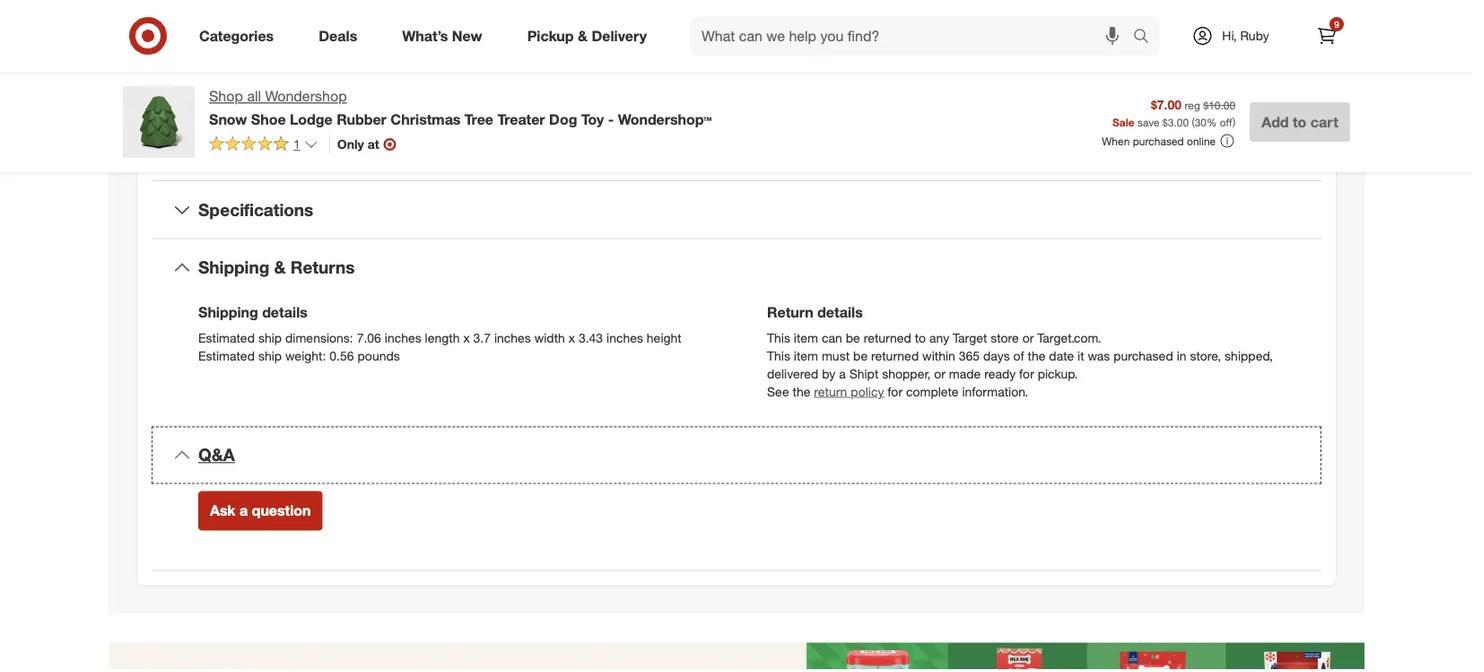 Task type: describe. For each thing, give the bounding box(es) containing it.
toy inside shop all wondershop snow shoe lodge rubber christmas tree treater dog toy - wondershop™
[[581, 110, 604, 128]]

treater inside shop all wondershop snow shoe lodge rubber christmas tree treater dog toy - wondershop™
[[497, 110, 545, 128]]

them.
[[812, 88, 844, 103]]

pup
[[1038, 70, 1059, 86]]

1
[[293, 136, 300, 152]]

height
[[647, 330, 682, 345]]

christmas down friend
[[851, 34, 909, 50]]

top
[[259, 73, 277, 89]]

helps
[[216, 99, 249, 114]]

ruby
[[1240, 28, 1269, 44]]

a inside button
[[240, 502, 248, 519]]

1 vertical spatial returned
[[871, 348, 919, 363]]

-
[[608, 110, 614, 128]]

1 this from the top
[[767, 330, 790, 345]]

chew inside keep your furry friend occupied by making them work for their treats with this snow shoe lodge rubber christmas tree treater dog toy from wondershop™. made from rubber, this treater dog toy is designed as a green christmas tree for a festive touch. simply fill the toy with treats using the hole in the top, then watch your pup chew and roll the toy as they work to retrieve them.
[[1063, 70, 1093, 86]]

1 inches from the left
[[385, 330, 421, 345]]

dog inside keep your furry friend occupied by making them work for their treats with this snow shoe lodge rubber christmas tree treater dog toy from wondershop™. made from rubber, this treater dog toy is designed as a green christmas tree for a festive touch. simply fill the toy with treats using the hole in the top, then watch your pup chew and roll the toy as they work to retrieve them.
[[981, 34, 1004, 50]]

tree shape made from rubber in green
[[216, 48, 432, 64]]

shipping & returns
[[198, 257, 355, 278]]

shop all wondershop snow shoe lodge rubber christmas tree treater dog toy - wondershop™
[[209, 87, 712, 128]]

30
[[1195, 115, 1207, 129]]

made inside the return details this item can be returned to any target store or target.com. this item must be returned within 365 days of the date it was purchased in store, shipped, delivered by a shipt shopper, or made ready for pickup. see the return policy for complete information.
[[949, 366, 981, 381]]

q&a button
[[152, 427, 1322, 484]]

rubber,
[[1209, 34, 1248, 50]]

2 horizontal spatial or
[[1023, 330, 1034, 345]]

shipping for shipping details estimated ship dimensions: 7.06 inches length x 3.7 inches width x 3.43 inches height estimated ship weight: 0.56 pounds
[[198, 304, 258, 321]]

0 horizontal spatial them
[[283, 99, 312, 114]]

0 horizontal spatial retrieve
[[532, 99, 574, 114]]

return
[[767, 304, 813, 321]]

using
[[803, 70, 833, 86]]

rubber
[[346, 48, 383, 64]]

1 vertical spatial chew
[[428, 99, 458, 114]]

tree inside shop all wondershop snow shoe lodge rubber christmas tree treater dog toy - wondershop™
[[465, 110, 493, 128]]

delivered
[[767, 366, 819, 381]]

shopper,
[[882, 366, 931, 381]]

snow inside keep your furry friend occupied by making them work for their treats with this snow shoe lodge rubber christmas tree treater dog toy from wondershop™. made from rubber, this treater dog toy is designed as a green christmas tree for a festive touch. simply fill the toy with treats using the hole in the top, then watch your pup chew and roll the toy as they work to retrieve them.
[[1206, 16, 1237, 32]]

shoe inside shop all wondershop snow shoe lodge rubber christmas tree treater dog toy - wondershop™
[[251, 110, 286, 128]]

$
[[1163, 115, 1168, 129]]

for left their
[[1073, 16, 1088, 32]]

new
[[452, 27, 482, 44]]

0 horizontal spatial from
[[316, 48, 342, 64]]

0 horizontal spatial as
[[383, 99, 396, 114]]

0 horizontal spatial with
[[332, 73, 355, 89]]

1 horizontal spatial with
[[1155, 16, 1179, 32]]

wondershop™
[[618, 110, 712, 128]]

to inside the return details this item can be returned to any target store or target.com. this item must be returned within 365 days of the date it was purchased in store, shipped, delivered by a shipt shopper, or made ready for pickup. see the return policy for complete information.
[[915, 330, 926, 345]]

the down touch.
[[1141, 70, 1159, 86]]

hi,
[[1222, 28, 1237, 44]]

and inside keep your furry friend occupied by making them work for their treats with this snow shoe lodge rubber christmas tree treater dog toy from wondershop™. made from rubber, this treater dog toy is designed as a green christmas tree for a festive touch. simply fill the toy with treats using the hole in the top, then watch your pup chew and roll the toy as they work to retrieve them.
[[1096, 70, 1118, 86]]

0 vertical spatial purchased
[[1133, 134, 1184, 148]]

7.06
[[357, 330, 381, 345]]

image of snow shoe lodge rubber christmas tree treater dog toy - wondershop™ image
[[123, 86, 195, 158]]

target.com.
[[1037, 330, 1101, 345]]

within
[[922, 348, 955, 363]]

a down "wondershop™."
[[1089, 52, 1095, 68]]

tree inside keep your furry friend occupied by making them work for their treats with this snow shoe lodge rubber christmas tree treater dog toy from wondershop™. made from rubber, this treater dog toy is designed as a green christmas tree for a festive touch. simply fill the toy with treats using the hole in the top, then watch your pup chew and roll the toy as they work to retrieve them.
[[1045, 52, 1067, 68]]

what's new
[[402, 27, 482, 44]]

toy down the ruby
[[1255, 52, 1273, 68]]

lodge inside shop all wondershop snow shoe lodge rubber christmas tree treater dog toy - wondershop™
[[290, 110, 333, 128]]

purchased inside the return details this item can be returned to any target store or target.com. this item must be returned within 365 days of the date it was purchased in store, shipped, delivered by a shipt shopper, or made ready for pickup. see the return policy for complete information.
[[1114, 348, 1173, 363]]

ask a question
[[210, 502, 311, 519]]

at
[[368, 136, 379, 152]]

shipped,
[[1225, 348, 1273, 363]]

1 x from the left
[[463, 330, 470, 345]]

them inside keep your furry friend occupied by making them work for their treats with this snow shoe lodge rubber christmas tree treater dog toy from wondershop™. made from rubber, this treater dog toy is designed as a green christmas tree for a festive touch. simply fill the toy with treats using the hole in the top, then watch your pup chew and roll the toy as they work to retrieve them.
[[1010, 16, 1039, 32]]

What can we help you find? suggestions appear below search field
[[691, 16, 1138, 56]]

1 horizontal spatial this
[[1252, 34, 1272, 50]]

in right rubber
[[387, 48, 397, 64]]

it
[[1078, 348, 1084, 363]]

(
[[1192, 115, 1195, 129]]

treats down pickup & delivery link
[[578, 99, 610, 114]]

when
[[1102, 134, 1130, 148]]

complete
[[906, 384, 959, 399]]

1 horizontal spatial as
[[922, 52, 935, 68]]

width
[[534, 330, 565, 345]]

pickup
[[527, 27, 574, 44]]

advertisement region
[[109, 643, 1365, 670]]

0 vertical spatial returned
[[864, 330, 911, 345]]

hole
[[858, 70, 881, 86]]

any
[[930, 330, 949, 345]]

0 horizontal spatial treater
[[302, 23, 339, 39]]

0 horizontal spatial work
[[1042, 16, 1070, 32]]

touch.
[[1139, 52, 1174, 68]]

keep
[[252, 99, 280, 114]]

1 link
[[209, 135, 318, 156]]

weight:
[[285, 348, 326, 363]]

return
[[814, 384, 847, 399]]

0 horizontal spatial this
[[1182, 16, 1202, 32]]

1 vertical spatial be
[[853, 348, 868, 363]]

$10.00
[[1203, 98, 1236, 112]]

add to cart button
[[1250, 102, 1350, 142]]

christmas tree treater dog toy
[[216, 23, 385, 39]]

cart
[[1311, 113, 1339, 131]]

treats left using
[[767, 70, 799, 86]]

2 horizontal spatial as
[[1183, 70, 1196, 86]]

hi, ruby
[[1222, 28, 1269, 44]]

store
[[991, 330, 1019, 345]]

1 estimated from the top
[[198, 330, 255, 345]]

all
[[247, 87, 261, 105]]

spot
[[216, 124, 243, 139]]

only
[[337, 136, 364, 152]]

shape
[[243, 48, 278, 64]]

the down is
[[836, 70, 854, 86]]

9
[[1334, 18, 1339, 30]]

$7.00
[[1151, 97, 1182, 112]]

the left top,
[[898, 70, 916, 86]]

the down delivered
[[793, 384, 811, 399]]

can
[[822, 330, 842, 345]]

2 inches from the left
[[494, 330, 531, 345]]

)
[[1233, 115, 1236, 129]]

making
[[966, 16, 1007, 32]]

0 vertical spatial made
[[281, 48, 313, 64]]

2 horizontal spatial with
[[1276, 52, 1299, 68]]

toy inside keep your furry friend occupied by making them work for their treats with this snow shoe lodge rubber christmas tree treater dog toy from wondershop™. made from rubber, this treater dog toy is designed as a green christmas tree for a festive touch. simply fill the toy with treats using the hole in the top, then watch your pup chew and roll the toy as they work to retrieve them.
[[1008, 34, 1026, 50]]

1 vertical spatial and
[[508, 99, 529, 114]]

dog inside keep your furry friend occupied by making them work for their treats with this snow shoe lodge rubber christmas tree treater dog toy from wondershop™. made from rubber, this treater dog toy is designed as a green christmas tree for a festive touch. simply fill the toy with treats using the hole in the top, then watch your pup chew and roll the toy as they work to retrieve them.
[[807, 52, 829, 68]]

toy left is
[[833, 52, 850, 68]]

specifications
[[198, 199, 313, 220]]

then
[[944, 70, 969, 86]]

green inside keep your furry friend occupied by making them work for their treats with this snow shoe lodge rubber christmas tree treater dog toy from wondershop™. made from rubber, this treater dog toy is designed as a green christmas tree for a festive touch. simply fill the toy with treats using the hole in the top, then watch your pup chew and roll the toy as they work to retrieve them.
[[948, 52, 981, 68]]

christmas up shape
[[216, 23, 273, 39]]

by inside keep your furry friend occupied by making them work for their treats with this snow shoe lodge rubber christmas tree treater dog toy from wondershop™. made from rubber, this treater dog toy is designed as a green christmas tree for a festive touch. simply fill the toy with treats using the hole in the top, then watch your pup chew and roll the toy as they work to retrieve them.
[[949, 16, 962, 32]]

delivery
[[592, 27, 647, 44]]

return policy link
[[814, 384, 884, 399]]

designed
[[866, 52, 918, 68]]

pounds
[[357, 348, 400, 363]]

shipping & returns button
[[152, 239, 1322, 296]]

the right fill
[[1234, 52, 1252, 68]]

0 horizontal spatial green
[[400, 48, 432, 64]]

lodge inside keep your furry friend occupied by making them work for their treats with this snow shoe lodge rubber christmas tree treater dog toy from wondershop™. made from rubber, this treater dog toy is designed as a green christmas tree for a festive touch. simply fill the toy with treats using the hole in the top, then watch your pup chew and roll the toy as they work to retrieve them.
[[767, 34, 803, 50]]

1 vertical spatial work
[[1228, 70, 1255, 86]]

in inside keep your furry friend occupied by making them work for their treats with this snow shoe lodge rubber christmas tree treater dog toy from wondershop™. made from rubber, this treater dog toy is designed as a green christmas tree for a festive touch. simply fill the toy with treats using the hole in the top, then watch your pup chew and roll the toy as they work to retrieve them.
[[885, 70, 895, 86]]

tree inside keep your furry friend occupied by making them work for their treats with this snow shoe lodge rubber christmas tree treater dog toy from wondershop™. made from rubber, this treater dog toy is designed as a green christmas tree for a festive touch. simply fill the toy with treats using the hole in the top, then watch your pup chew and roll the toy as they work to retrieve them.
[[912, 34, 936, 50]]

1 item from the top
[[794, 330, 818, 345]]

the right of
[[1028, 348, 1046, 363]]

3.7
[[473, 330, 491, 345]]

target
[[953, 330, 987, 345]]

wondershop™.
[[1059, 34, 1141, 50]]

the down new
[[461, 99, 479, 114]]

3 inches from the left
[[607, 330, 643, 345]]

add
[[1262, 113, 1289, 131]]

0 horizontal spatial they
[[400, 99, 424, 114]]

when purchased online
[[1102, 134, 1216, 148]]

q&a
[[198, 445, 235, 465]]



Task type: locate. For each thing, give the bounding box(es) containing it.
0 horizontal spatial tree
[[216, 48, 240, 64]]

snow down shop
[[209, 110, 247, 128]]

1 vertical spatial rubber
[[337, 110, 387, 128]]

this up delivered
[[767, 348, 790, 363]]

keep your furry friend occupied by making them work for their treats with this snow shoe lodge rubber christmas tree treater dog toy from wondershop™. made from rubber, this treater dog toy is designed as a green christmas tree for a festive touch. simply fill the toy with treats using the hole in the top, then watch your pup chew and roll the toy as they work to retrieve them.
[[767, 16, 1299, 103]]

1 horizontal spatial to
[[1258, 70, 1269, 86]]

0 horizontal spatial dog
[[343, 23, 365, 39]]

1 vertical spatial by
[[822, 366, 836, 381]]

by left making
[[949, 16, 962, 32]]

be right can
[[846, 330, 860, 345]]

0 vertical spatial your
[[800, 16, 824, 32]]

wipe
[[261, 124, 288, 139]]

1 horizontal spatial your
[[1010, 70, 1034, 86]]

1 horizontal spatial &
[[578, 27, 588, 44]]

as right entertained
[[383, 99, 396, 114]]

and
[[1096, 70, 1118, 86], [508, 99, 529, 114]]

2 x from the left
[[569, 330, 575, 345]]

1 horizontal spatial dog
[[807, 52, 829, 68]]

1 horizontal spatial dog
[[981, 34, 1004, 50]]

details for shipping
[[262, 304, 308, 321]]

x left 3.43
[[569, 330, 575, 345]]

0 horizontal spatial &
[[274, 257, 286, 278]]

& for shipping
[[274, 257, 286, 278]]

0 vertical spatial this
[[767, 330, 790, 345]]

dog inside shop all wondershop snow shoe lodge rubber christmas tree treater dog toy - wondershop™
[[549, 110, 577, 128]]

0 horizontal spatial rubber
[[337, 110, 387, 128]]

treats down rubber
[[359, 73, 391, 89]]

details inside the return details this item can be returned to any target store or target.com. this item must be returned within 365 days of the date it was purchased in store, shipped, delivered by a shipt shopper, or made ready for pickup. see the return policy for complete information.
[[817, 304, 863, 321]]

in left store,
[[1177, 348, 1187, 363]]

tree down new
[[482, 99, 504, 114]]

dog down making
[[981, 34, 1004, 50]]

question
[[252, 502, 311, 519]]

1 vertical spatial &
[[274, 257, 286, 278]]

1 details from the left
[[262, 304, 308, 321]]

2 this from the top
[[767, 348, 790, 363]]

0 vertical spatial by
[[949, 16, 962, 32]]

shop
[[209, 87, 243, 105]]

treats up made
[[1120, 16, 1152, 32]]

specifications button
[[152, 181, 1322, 238]]

snow up rubber,
[[1206, 16, 1237, 32]]

inches up pounds
[[385, 330, 421, 345]]

2 vertical spatial with
[[332, 73, 355, 89]]

treater
[[302, 23, 339, 39], [767, 52, 804, 68]]

to left any
[[915, 330, 926, 345]]

0 vertical spatial shoe
[[1241, 16, 1270, 32]]

this down return
[[767, 330, 790, 345]]

estimated left the weight:
[[198, 348, 255, 363]]

1 vertical spatial ship
[[258, 348, 282, 363]]

1 vertical spatial estimated
[[198, 348, 255, 363]]

item left can
[[794, 330, 818, 345]]

0 vertical spatial be
[[846, 330, 860, 345]]

0 vertical spatial ship
[[258, 330, 282, 345]]

information.
[[962, 384, 1028, 399]]

deals link
[[303, 16, 380, 56]]

0 vertical spatial treater
[[302, 23, 339, 39]]

rubber inside shop all wondershop snow shoe lodge rubber christmas tree treater dog toy - wondershop™
[[337, 110, 387, 128]]

1 horizontal spatial treater
[[767, 52, 804, 68]]

0 vertical spatial and
[[1096, 70, 1118, 86]]

2 horizontal spatial from
[[1180, 34, 1205, 50]]

0 vertical spatial this
[[1182, 16, 1202, 32]]

1 horizontal spatial made
[[949, 366, 981, 381]]

1 vertical spatial treater
[[497, 110, 545, 128]]

2 horizontal spatial tree
[[1045, 52, 1067, 68]]

3.43
[[579, 330, 603, 345]]

spot or wipe clean
[[216, 124, 322, 139]]

2 vertical spatial or
[[934, 366, 946, 381]]

was
[[1088, 348, 1110, 363]]

retrieve down using
[[767, 88, 809, 103]]

with up made
[[1155, 16, 1179, 32]]

365
[[959, 348, 980, 363]]

christmas up watch
[[984, 52, 1041, 68]]

1 horizontal spatial work
[[1228, 70, 1255, 86]]

rubber
[[806, 34, 848, 50], [337, 110, 387, 128]]

categories link
[[184, 16, 296, 56]]

hole in top for filling with treats
[[216, 73, 391, 89]]

item
[[794, 330, 818, 345], [794, 348, 818, 363]]

ask
[[210, 502, 236, 519]]

details inside shipping details estimated ship dimensions: 7.06 inches length x 3.7 inches width x 3.43 inches height estimated ship weight: 0.56 pounds
[[262, 304, 308, 321]]

1 vertical spatial as
[[1183, 70, 1196, 86]]

treater down making
[[939, 34, 977, 50]]

work up "wondershop™."
[[1042, 16, 1070, 32]]

1 vertical spatial purchased
[[1114, 348, 1173, 363]]

filling
[[299, 73, 328, 89]]

policy
[[851, 384, 884, 399]]

3.00
[[1168, 115, 1189, 129]]

hole
[[216, 73, 242, 89]]

dog left -
[[549, 110, 577, 128]]

they
[[1200, 70, 1224, 86], [400, 99, 424, 114]]

&
[[578, 27, 588, 44], [274, 257, 286, 278]]

for down of
[[1019, 366, 1034, 381]]

toy
[[368, 23, 385, 39], [833, 52, 850, 68], [1255, 52, 1273, 68], [1163, 70, 1180, 86]]

0 vertical spatial shipping
[[198, 257, 269, 278]]

for down shopper, on the bottom right of page
[[888, 384, 903, 399]]

2 horizontal spatial to
[[1293, 113, 1307, 131]]

0 vertical spatial dog
[[343, 23, 365, 39]]

0 horizontal spatial or
[[247, 124, 258, 139]]

furry
[[828, 16, 854, 32]]

estimated down shipping & returns
[[198, 330, 255, 345]]

treater
[[939, 34, 977, 50], [497, 110, 545, 128]]

christmas right entertained
[[391, 110, 461, 128]]

2 item from the top
[[794, 348, 818, 363]]

1 shipping from the top
[[198, 257, 269, 278]]

inches right 3.43
[[607, 330, 643, 345]]

pickup & delivery
[[527, 27, 647, 44]]

them down hole in top for filling with treats
[[283, 99, 312, 114]]

0 vertical spatial with
[[1155, 16, 1179, 32]]

1 ship from the top
[[258, 330, 282, 345]]

0 vertical spatial they
[[1200, 70, 1224, 86]]

in inside the return details this item can be returned to any target store or target.com. this item must be returned within 365 days of the date it was purchased in store, shipped, delivered by a shipt shopper, or made ready for pickup. see the return policy for complete information.
[[1177, 348, 1187, 363]]

pickup.
[[1038, 366, 1078, 381]]

to inside button
[[1293, 113, 1307, 131]]

1 horizontal spatial treater
[[939, 34, 977, 50]]

tree up shape
[[277, 23, 299, 39]]

1 horizontal spatial tree
[[482, 99, 504, 114]]

1 vertical spatial this
[[767, 348, 790, 363]]

item up delivered
[[794, 348, 818, 363]]

shoe inside keep your furry friend occupied by making them work for their treats with this snow shoe lodge rubber christmas tree treater dog toy from wondershop™. made from rubber, this treater dog toy is designed as a green christmas tree for a festive touch. simply fill the toy with treats using the hole in the top, then watch your pup chew and roll the toy as they work to retrieve them.
[[1241, 16, 1270, 32]]

your left pup
[[1010, 70, 1034, 86]]

for down "wondershop™."
[[1070, 52, 1085, 68]]

details
[[262, 304, 308, 321], [817, 304, 863, 321]]

retrieve inside keep your furry friend occupied by making them work for their treats with this snow shoe lodge rubber christmas tree treater dog toy from wondershop™. made from rubber, this treater dog toy is designed as a green christmas tree for a festive touch. simply fill the toy with treats using the hole in the top, then watch your pup chew and roll the toy as they work to retrieve them.
[[767, 88, 809, 103]]

details up can
[[817, 304, 863, 321]]

tree down categories
[[216, 48, 240, 64]]

toy down touch.
[[1163, 70, 1180, 86]]

inches right 3.7
[[494, 330, 531, 345]]

top,
[[920, 70, 941, 86]]

see
[[767, 384, 789, 399]]

x
[[463, 330, 470, 345], [569, 330, 575, 345]]

with left the 9 link on the top right
[[1276, 52, 1299, 68]]

shoe right hi,
[[1241, 16, 1270, 32]]

christmas inside shop all wondershop snow shoe lodge rubber christmas tree treater dog toy - wondershop™
[[391, 110, 461, 128]]

be
[[846, 330, 860, 345], [853, 348, 868, 363]]

reg
[[1185, 98, 1200, 112]]

search button
[[1125, 16, 1168, 59]]

& left returns on the left of page
[[274, 257, 286, 278]]

sale
[[1113, 115, 1135, 129]]

in left top
[[246, 73, 255, 89]]

returns
[[291, 257, 355, 278]]

shipping down shipping & returns
[[198, 304, 258, 321]]

inches
[[385, 330, 421, 345], [494, 330, 531, 345], [607, 330, 643, 345]]

or up of
[[1023, 330, 1034, 345]]

be up shipt
[[853, 348, 868, 363]]

0 vertical spatial treater
[[939, 34, 977, 50]]

for right top
[[281, 73, 296, 89]]

1 horizontal spatial green
[[948, 52, 981, 68]]

rubber up only at
[[337, 110, 387, 128]]

1 horizontal spatial lodge
[[767, 34, 803, 50]]

x left 3.7
[[463, 330, 470, 345]]

green down what's
[[400, 48, 432, 64]]

0 horizontal spatial to
[[915, 330, 926, 345]]

this up simply
[[1182, 16, 1202, 32]]

rubber down furry
[[806, 34, 848, 50]]

they inside keep your furry friend occupied by making them work for their treats with this snow shoe lodge rubber christmas tree treater dog toy from wondershop™. made from rubber, this treater dog toy is designed as a green christmas tree for a festive touch. simply fill the toy with treats using the hole in the top, then watch your pup chew and roll the toy as they work to retrieve them.
[[1200, 70, 1224, 86]]

watch
[[973, 70, 1006, 86]]

details for return
[[817, 304, 863, 321]]

ask a question button
[[198, 491, 322, 531]]

1 horizontal spatial toy
[[1008, 34, 1026, 50]]

0 horizontal spatial tree
[[277, 23, 299, 39]]

shipping inside "dropdown button"
[[198, 257, 269, 278]]

0 horizontal spatial chew
[[428, 99, 458, 114]]

treater down pickup
[[497, 110, 545, 128]]

shipping inside shipping details estimated ship dimensions: 7.06 inches length x 3.7 inches width x 3.43 inches height estimated ship weight: 0.56 pounds
[[198, 304, 258, 321]]

shoe down the all
[[251, 110, 286, 128]]

to inside keep your furry friend occupied by making them work for their treats with this snow shoe lodge rubber christmas tree treater dog toy from wondershop™. made from rubber, this treater dog toy is designed as a green christmas tree for a festive touch. simply fill the toy with treats using the hole in the top, then watch your pup chew and roll the toy as they work to retrieve them.
[[1258, 70, 1269, 86]]

1 horizontal spatial chew
[[1063, 70, 1093, 86]]

& for pickup
[[578, 27, 588, 44]]

date
[[1049, 348, 1074, 363]]

fill
[[1219, 52, 1231, 68]]

& right pickup
[[578, 27, 588, 44]]

tree up pup
[[1045, 52, 1067, 68]]

2 shipping from the top
[[198, 304, 258, 321]]

toy up rubber
[[368, 23, 385, 39]]

of
[[1013, 348, 1024, 363]]

rubber inside keep your furry friend occupied by making them work for their treats with this snow shoe lodge rubber christmas tree treater dog toy from wondershop™. made from rubber, this treater dog toy is designed as a green christmas tree for a festive touch. simply fill the toy with treats using the hole in the top, then watch your pup chew and roll the toy as they work to retrieve them.
[[806, 34, 848, 50]]

2 details from the left
[[817, 304, 863, 321]]

0 vertical spatial rubber
[[806, 34, 848, 50]]

with
[[1155, 16, 1179, 32], [1276, 52, 1299, 68], [332, 73, 355, 89]]

pickup & delivery link
[[512, 16, 669, 56]]

categories
[[199, 27, 274, 44]]

treater inside keep your furry friend occupied by making them work for their treats with this snow shoe lodge rubber christmas tree treater dog toy from wondershop™. made from rubber, this treater dog toy is designed as a green christmas tree for a festive touch. simply fill the toy with treats using the hole in the top, then watch your pup chew and roll the toy as they work to retrieve them.
[[939, 34, 977, 50]]

2 horizontal spatial tree
[[912, 34, 936, 50]]

%
[[1207, 115, 1217, 129]]

snow inside shop all wondershop snow shoe lodge rubber christmas tree treater dog toy - wondershop™
[[209, 110, 247, 128]]

tree down new
[[465, 110, 493, 128]]

shipping
[[198, 257, 269, 278], [198, 304, 258, 321]]

chew down what's new link
[[428, 99, 458, 114]]

treater inside keep your furry friend occupied by making them work for their treats with this snow shoe lodge rubber christmas tree treater dog toy from wondershop™. made from rubber, this treater dog toy is designed as a green christmas tree for a festive touch. simply fill the toy with treats using the hole in the top, then watch your pup chew and roll the toy as they work to retrieve them.
[[767, 52, 804, 68]]

off
[[1220, 115, 1233, 129]]

0 horizontal spatial shoe
[[251, 110, 286, 128]]

purchased right was
[[1114, 348, 1173, 363]]

1 horizontal spatial inches
[[494, 330, 531, 345]]

0 vertical spatial estimated
[[198, 330, 255, 345]]

from up simply
[[1180, 34, 1205, 50]]

to right add
[[1293, 113, 1307, 131]]

occupied
[[893, 16, 945, 32]]

made down 365
[[949, 366, 981, 381]]

your
[[800, 16, 824, 32], [1010, 70, 1034, 86]]

this right hi,
[[1252, 34, 1272, 50]]

0 vertical spatial tree
[[277, 23, 299, 39]]

0 vertical spatial dog
[[981, 34, 1004, 50]]

by up return at bottom
[[822, 366, 836, 381]]

0 horizontal spatial lodge
[[290, 110, 333, 128]]

green
[[400, 48, 432, 64], [948, 52, 981, 68]]

0 horizontal spatial toy
[[581, 110, 604, 128]]

they right entertained
[[400, 99, 424, 114]]

1 horizontal spatial retrieve
[[767, 88, 809, 103]]

in down designed
[[885, 70, 895, 86]]

2 vertical spatial to
[[915, 330, 926, 345]]

1 horizontal spatial or
[[934, 366, 946, 381]]

retrieve left -
[[532, 99, 574, 114]]

2 estimated from the top
[[198, 348, 255, 363]]

0 vertical spatial snow
[[1206, 16, 1237, 32]]

0 horizontal spatial x
[[463, 330, 470, 345]]

1 horizontal spatial them
[[1010, 16, 1039, 32]]

a right the ask at the bottom left
[[240, 502, 248, 519]]

festive
[[1099, 52, 1135, 68]]

friend
[[857, 16, 889, 32]]

1 horizontal spatial by
[[949, 16, 962, 32]]

0 vertical spatial item
[[794, 330, 818, 345]]

from up pup
[[1030, 34, 1056, 50]]

a up top,
[[938, 52, 945, 68]]

1 vertical spatial snow
[[209, 110, 247, 128]]

treater up tree shape made from rubber in green
[[302, 23, 339, 39]]

this
[[767, 330, 790, 345], [767, 348, 790, 363]]

1 horizontal spatial x
[[569, 330, 575, 345]]

dog up rubber
[[343, 23, 365, 39]]

0 vertical spatial toy
[[1008, 34, 1026, 50]]

lodge down wondershop
[[290, 110, 333, 128]]

1 vertical spatial dog
[[549, 110, 577, 128]]

your left furry
[[800, 16, 824, 32]]

a inside the return details this item can be returned to any target store or target.com. this item must be returned within 365 days of the date it was purchased in store, shipped, delivered by a shipt shopper, or made ready for pickup. see the return policy for complete information.
[[839, 366, 846, 381]]

estimated
[[198, 330, 255, 345], [198, 348, 255, 363]]

roll
[[1121, 70, 1138, 86]]

what's
[[402, 27, 448, 44]]

1 horizontal spatial from
[[1030, 34, 1056, 50]]

0 horizontal spatial inches
[[385, 330, 421, 345]]

1 vertical spatial they
[[400, 99, 424, 114]]

0 horizontal spatial your
[[800, 16, 824, 32]]

to down the ruby
[[1258, 70, 1269, 86]]

1 horizontal spatial rubber
[[806, 34, 848, 50]]

as down simply
[[1183, 70, 1196, 86]]

1 vertical spatial lodge
[[290, 110, 333, 128]]

shoe
[[1241, 16, 1270, 32], [251, 110, 286, 128]]

1 vertical spatial or
[[1023, 330, 1034, 345]]

a
[[938, 52, 945, 68], [1089, 52, 1095, 68], [839, 366, 846, 381], [240, 502, 248, 519]]

dog
[[343, 23, 365, 39], [807, 52, 829, 68]]

2 vertical spatial tree
[[482, 99, 504, 114]]

by inside the return details this item can be returned to any target store or target.com. this item must be returned within 365 days of the date it was purchased in store, shipped, delivered by a shipt shopper, or made ready for pickup. see the return policy for complete information.
[[822, 366, 836, 381]]

a up return policy link
[[839, 366, 846, 381]]

made down christmas tree treater dog toy
[[281, 48, 313, 64]]

days
[[983, 348, 1010, 363]]

0 horizontal spatial dog
[[549, 110, 577, 128]]

and down festive
[[1096, 70, 1118, 86]]

chew right pup
[[1063, 70, 1093, 86]]

& inside "dropdown button"
[[274, 257, 286, 278]]

dog up using
[[807, 52, 829, 68]]

0 vertical spatial to
[[1258, 70, 1269, 86]]

shipping down specifications
[[198, 257, 269, 278]]

shipping details estimated ship dimensions: 7.06 inches length x 3.7 inches width x 3.43 inches height estimated ship weight: 0.56 pounds
[[198, 304, 682, 363]]

with up entertained
[[332, 73, 355, 89]]

1 horizontal spatial tree
[[465, 110, 493, 128]]

0 vertical spatial &
[[578, 27, 588, 44]]

or down within
[[934, 366, 946, 381]]

ready
[[984, 366, 1016, 381]]

purchased down the $
[[1133, 134, 1184, 148]]

0 horizontal spatial by
[[822, 366, 836, 381]]

shipping for shipping & returns
[[198, 257, 269, 278]]

work down fill
[[1228, 70, 1255, 86]]

green up then
[[948, 52, 981, 68]]

0 horizontal spatial made
[[281, 48, 313, 64]]

simply
[[1177, 52, 1215, 68]]

treater down keep
[[767, 52, 804, 68]]

1 vertical spatial your
[[1010, 70, 1034, 86]]

2 ship from the top
[[258, 348, 282, 363]]

purchased
[[1133, 134, 1184, 148], [1114, 348, 1173, 363]]

dog
[[981, 34, 1004, 50], [549, 110, 577, 128]]

deals
[[319, 27, 357, 44]]

as up top,
[[922, 52, 935, 68]]

save
[[1138, 115, 1160, 129]]



Task type: vqa. For each thing, say whether or not it's contained in the screenshot.
the 'Threshold' LINK related to Shiny Ceramic Sitting Deer Ivory - Threshold™
no



